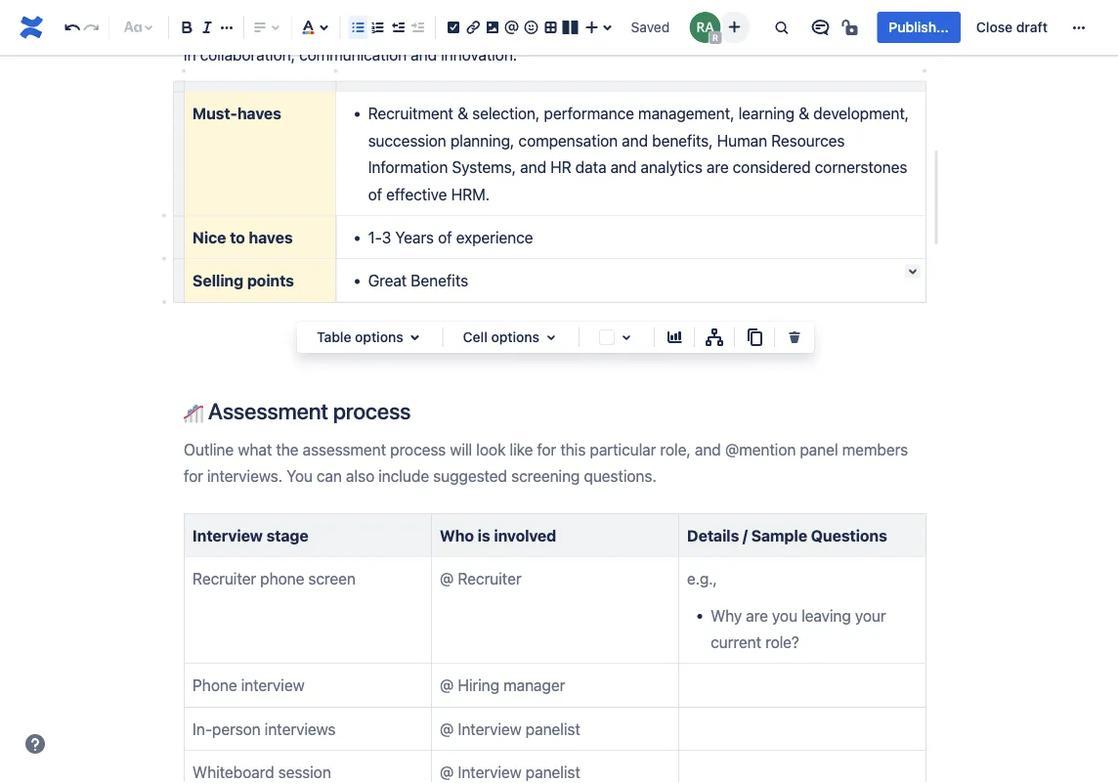 Task type: vqa. For each thing, say whether or not it's contained in the screenshot.
a
no



Task type: locate. For each thing, give the bounding box(es) containing it.
0 horizontal spatial of
[[368, 185, 382, 203]]

selection,
[[472, 104, 540, 123]]

information
[[368, 158, 448, 176]]

2 options from the left
[[491, 329, 540, 345]]

find and replace image
[[770, 16, 793, 39]]

action item image
[[442, 16, 465, 39]]

details / sample questions
[[687, 526, 888, 545]]

publish... button
[[878, 12, 961, 43]]

hr down compensation
[[551, 158, 572, 176]]

0 vertical spatial hr
[[563, 18, 584, 37]]

1 options from the left
[[355, 329, 403, 345]]

selling
[[193, 272, 244, 290]]

and right the data
[[611, 158, 637, 176]]

0 horizontal spatial options
[[355, 329, 403, 345]]

2 & from the left
[[799, 104, 810, 123]]

remove image
[[783, 326, 807, 349]]

succession
[[368, 131, 447, 150]]

to
[[230, 228, 245, 247]]

options right cell
[[491, 329, 540, 345]]

benefits
[[411, 272, 468, 290]]

& up planning,
[[458, 104, 468, 123]]

systems,
[[452, 158, 516, 176]]

invite to edit image
[[723, 15, 747, 39]]

1 horizontal spatial &
[[799, 104, 810, 123]]

haves down collaboration,
[[237, 104, 281, 123]]

and
[[452, 18, 478, 37], [411, 45, 437, 64], [622, 131, 648, 150], [520, 158, 547, 176], [611, 158, 637, 176]]

0 horizontal spatial issac
[[184, 18, 220, 37]]

who is involved
[[440, 526, 557, 545]]

expand dropdown menu image
[[403, 326, 427, 349]]

redo ⌘⇧z image
[[80, 16, 103, 39]]

0 horizontal spatial &
[[458, 104, 468, 123]]

numbered list ⌘⇧7 image
[[366, 16, 390, 39]]

haves right to
[[249, 228, 293, 247]]

internship
[[711, 18, 781, 37]]

must-haves
[[193, 104, 281, 123]]

cell options
[[463, 329, 540, 345]]

&
[[458, 104, 468, 123], [799, 104, 810, 123]]

performance
[[544, 104, 635, 123]]

an
[[542, 18, 559, 37]]

1 vertical spatial of
[[438, 228, 452, 247]]

years
[[396, 228, 434, 247]]

learning
[[739, 104, 795, 123]]

options right table
[[355, 329, 403, 345]]

process
[[333, 398, 411, 424]]

of right years
[[438, 228, 452, 247]]

more image
[[1068, 16, 1091, 39]]

0 vertical spatial haves
[[237, 104, 281, 123]]

undo ⌘z image
[[60, 16, 84, 39]]

internship.
[[588, 18, 661, 37]]

indent tab image
[[406, 16, 429, 39]]

nice
[[193, 228, 226, 247]]

bullet list ⌘⇧8 image
[[347, 16, 370, 39]]

:roller_coaster: image
[[184, 404, 203, 423], [184, 404, 203, 423]]

close draft button
[[965, 12, 1060, 43]]

link image
[[461, 16, 485, 39]]

of inside recruitment & selection, performance management, learning & development, succession planning, compensation and benefits, human resources information systems, and hr data and analytics are considered cornerstones of effective hrm.
[[368, 185, 382, 203]]

issac up in
[[184, 18, 220, 37]]

& up 'resources'
[[799, 104, 810, 123]]

recruitment
[[368, 104, 454, 123]]

issac left gained
[[785, 18, 821, 37]]

1 vertical spatial hr
[[551, 158, 572, 176]]

haves
[[237, 104, 281, 123], [249, 228, 293, 247]]

publish...
[[889, 19, 949, 35]]

more formatting image
[[215, 16, 239, 39]]

hr right the an
[[563, 18, 584, 37]]

and left add image, video, or file
[[452, 18, 478, 37]]

1 vertical spatial haves
[[249, 228, 293, 247]]

from
[[360, 18, 393, 37]]

questions
[[811, 526, 888, 545]]

options
[[355, 329, 403, 345], [491, 329, 540, 345]]

gained
[[825, 18, 872, 37]]

in
[[665, 18, 678, 37]]

graduated
[[284, 18, 356, 37]]

1 horizontal spatial options
[[491, 329, 540, 345]]

recently
[[224, 18, 280, 37]]

0 vertical spatial of
[[368, 185, 382, 203]]

great benefits
[[368, 272, 468, 290]]

table image
[[539, 16, 563, 39]]

table options
[[317, 329, 403, 345]]

confluence image
[[16, 12, 47, 43], [16, 12, 47, 43]]

copy image
[[743, 326, 767, 349]]

hr
[[563, 18, 584, 37], [551, 158, 572, 176]]

bold ⌘b image
[[176, 16, 199, 39]]

assessment process
[[203, 398, 411, 424]]

1 horizontal spatial issac
[[785, 18, 821, 37]]

human
[[717, 131, 768, 150]]

1-
[[368, 228, 382, 247]]

hr inside recruitment & selection, performance management, learning & development, succession planning, compensation and benefits, human resources information systems, and hr data and analytics are considered cornerstones of effective hrm.
[[551, 158, 572, 176]]

1 horizontal spatial of
[[438, 228, 452, 247]]

points
[[247, 272, 294, 290]]

issac
[[184, 18, 220, 37], [785, 18, 821, 37]]

of left effective
[[368, 185, 382, 203]]

is
[[478, 526, 491, 545]]

college
[[397, 18, 448, 37]]

in
[[184, 45, 196, 64]]

of
[[368, 185, 382, 203], [438, 228, 452, 247]]

communication
[[299, 45, 407, 64]]

outdent ⇧tab image
[[386, 16, 410, 39]]

selling points
[[193, 272, 294, 290]]



Task type: describe. For each thing, give the bounding box(es) containing it.
add image, video, or file image
[[481, 16, 504, 39]]

this
[[682, 18, 707, 37]]

recruitment & selection, performance management, learning & development, succession planning, compensation and benefits, human resources information systems, and hr data and analytics are considered cornerstones of effective hrm.
[[368, 104, 914, 203]]

help image
[[23, 732, 47, 756]]

close
[[977, 19, 1013, 35]]

assessment
[[208, 398, 329, 424]]

no restrictions image
[[840, 16, 864, 39]]

considered
[[733, 158, 811, 176]]

cell options button
[[451, 326, 571, 349]]

1 & from the left
[[458, 104, 468, 123]]

must-
[[193, 104, 237, 123]]

saved
[[631, 19, 670, 35]]

innovation.
[[441, 45, 517, 64]]

cell background image
[[615, 326, 639, 349]]

hr inside 'issac recently graduated from college and finished an hr internship. in this internship issac gained skills in collaboration, communication and innovation.'
[[563, 18, 584, 37]]

management,
[[639, 104, 735, 123]]

are
[[707, 158, 729, 176]]

resources
[[772, 131, 845, 150]]

issac recently graduated from college and finished an hr internship. in this internship issac gained skills in collaboration, communication and innovation.
[[184, 18, 915, 64]]

3
[[382, 228, 391, 247]]

cornerstones
[[815, 158, 908, 176]]

skills
[[876, 18, 911, 37]]

analytics
[[641, 158, 703, 176]]

sample
[[752, 526, 808, 545]]

manage connected data image
[[703, 326, 727, 349]]

expand dropdown menu image
[[540, 326, 563, 349]]

close draft
[[977, 19, 1048, 35]]

chart image
[[663, 326, 686, 349]]

and down compensation
[[520, 158, 547, 176]]

hrm.
[[451, 185, 490, 203]]

cell
[[463, 329, 488, 345]]

and down college
[[411, 45, 437, 64]]

/
[[743, 526, 748, 545]]

1-3 years of experience
[[368, 228, 533, 247]]

data
[[576, 158, 607, 176]]

2 issac from the left
[[785, 18, 821, 37]]

italic ⌘i image
[[196, 16, 219, 39]]

who
[[440, 526, 474, 545]]

planning,
[[451, 131, 515, 150]]

layouts image
[[559, 16, 582, 39]]

interview stage
[[193, 526, 309, 545]]

interview
[[193, 526, 263, 545]]

comment icon image
[[809, 16, 833, 39]]

development,
[[814, 104, 910, 123]]

emoji image
[[520, 16, 543, 39]]

table
[[317, 329, 352, 345]]

nice to haves
[[193, 228, 293, 247]]

table options button
[[305, 326, 435, 349]]

benefits,
[[652, 131, 713, 150]]

draft
[[1017, 19, 1048, 35]]

and up analytics at the right
[[622, 131, 648, 150]]

mention image
[[500, 16, 524, 39]]

stage
[[267, 526, 309, 545]]

collaboration,
[[200, 45, 295, 64]]

effective
[[386, 185, 447, 203]]

great
[[368, 272, 407, 290]]

details
[[687, 526, 740, 545]]

compensation
[[519, 131, 618, 150]]

1 issac from the left
[[184, 18, 220, 37]]

options for cell options
[[491, 329, 540, 345]]

involved
[[494, 526, 557, 545]]

options for table options
[[355, 329, 403, 345]]

experience
[[456, 228, 533, 247]]

finished
[[482, 18, 538, 37]]

ruby anderson image
[[690, 12, 721, 43]]



